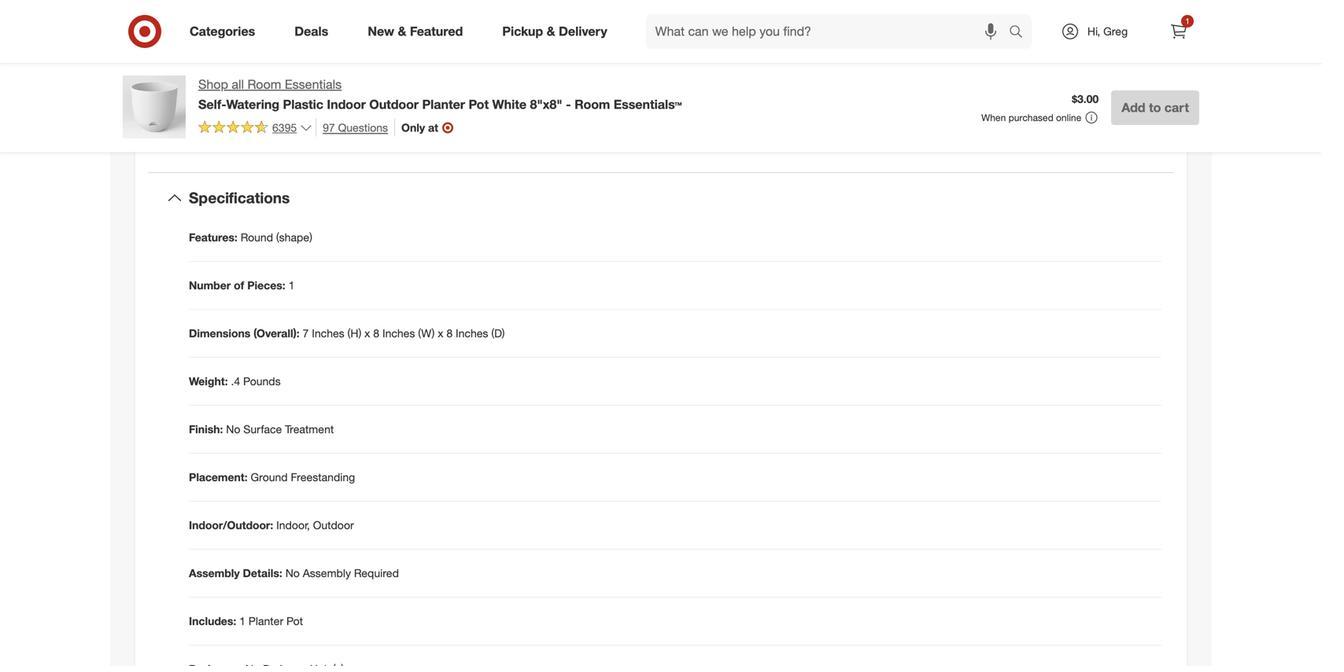 Task type: describe. For each thing, give the bounding box(es) containing it.
0 vertical spatial that
[[793, 41, 812, 55]]

the down "display"
[[840, 73, 856, 86]]

0 vertical spatial 1
[[1186, 16, 1190, 26]]

0 horizontal spatial planter
[[249, 615, 283, 628]]

indoor/outdoor
[[869, 10, 946, 23]]

you're
[[733, 57, 763, 71]]

port
[[428, 82, 448, 96]]

room
[[943, 57, 968, 71]]

details:
[[243, 567, 282, 580]]

a right the on
[[1143, 57, 1149, 71]]

makes
[[1022, 73, 1054, 86]]

watering inside shop all room essentials self-watering plastic indoor outdoor planter pot white 8"x8" - room essentials™
[[226, 97, 279, 112]]

entryways
[[577, 60, 628, 74]]

self- inside shop all room essentials self-watering plastic indoor outdoor planter pot white 8"x8" - room essentials™
[[198, 97, 226, 112]]

0 horizontal spatial from
[[891, 88, 913, 102]]

search
[[1002, 25, 1040, 41]]

only
[[401, 121, 425, 134]]

reducing
[[731, 104, 774, 118]]

indoor/outdoor: indoor, outdoor
[[189, 519, 354, 532]]

purchased
[[1009, 112, 1054, 123]]

decor
[[1005, 41, 1033, 55]]

featured
[[410, 24, 463, 39]]

and up perfect
[[484, 38, 503, 52]]

a up styles
[[1049, 25, 1055, 39]]

you'll
[[756, 73, 782, 86]]

living
[[914, 57, 940, 71]]

0 vertical spatial of
[[950, 41, 960, 55]]

0 horizontal spatial care
[[531, 38, 553, 52]]

cart
[[1165, 100, 1189, 115]]

0 vertical spatial or
[[508, 16, 518, 30]]

0 horizontal spatial construction
[[276, 60, 338, 74]]

7
[[303, 327, 309, 340]]

styles
[[1037, 41, 1065, 55]]

show
[[688, 10, 716, 23]]

1 horizontal spatial that
[[1000, 73, 1019, 86]]

the right 'up'
[[1071, 88, 1087, 102]]

weight: .4 pounds
[[189, 375, 281, 388]]

(shape)
[[276, 231, 312, 244]]

(d)
[[491, 327, 505, 340]]

outdoor
[[963, 41, 1002, 55]]

only at
[[401, 121, 438, 134]]

watering up free-
[[228, 38, 270, 52]]

in inside has a built-in tray to retain water and a small port for easy watering with a hose or a narrow-spout watering can
[[261, 82, 270, 96]]

includes: 1 planter pot
[[189, 615, 303, 628]]

frequently.
[[882, 104, 933, 118]]

to inside button
[[1149, 100, 1161, 115]]

freestanding
[[291, 471, 355, 484]]

single-
[[1117, 25, 1150, 39]]

has a built-in tray to retain water and a small port for easy watering with a hose or a narrow-spout watering can
[[205, 82, 617, 111]]

2 x from the left
[[438, 327, 444, 340]]

0 horizontal spatial solid
[[240, 16, 263, 30]]

built- inside has a built-in tray to retain water and a small port for easy watering with a hose or a narrow-spout watering can
[[236, 82, 261, 96]]

specifications button
[[148, 173, 1174, 224]]

shop all room essentials self-watering plastic indoor outdoor planter pot white 8"x8" - room essentials™
[[198, 77, 682, 112]]

this
[[848, 10, 866, 23]]

0 horizontal spatial 1
[[239, 615, 246, 628]]

0 horizontal spatial design
[[273, 38, 306, 52]]

water inside has a built-in tray to retain water and a small port for easy watering with a hose or a narrow-spout watering can
[[338, 82, 365, 96]]

a up appreciate
[[803, 57, 809, 71]]

tray
[[273, 82, 291, 96]]

ground
[[251, 471, 288, 484]]

standing inside the show off your green thumb with this indoor/outdoor self-watering planter from room essentials™. this solid free-standing planter features a round design with a lightweight, single- colored construction that easily blends with a variety of outdoor decor styles and color palettes. whether you're adding a floral display to your living room or putting the finishing touches on a patio garden, you'll appreciate the built-in self-watering feature that makes it easy to take care of all your favorite plants. when watering from the bottom, the plant draws up the water as needed, reducing the need to water as frequently.
[[823, 25, 865, 39]]

with up styles
[[1025, 25, 1046, 39]]

color inside the show off your green thumb with this indoor/outdoor self-watering planter from room essentials™. this solid free-standing planter features a round design with a lightweight, single- colored construction that easily blends with a variety of outdoor decor styles and color palettes. whether you're adding a floral display to your living room or putting the finishing touches on a patio garden, you'll appreciate the built-in self-watering feature that makes it easy to take care of all your favorite plants. when watering from the bottom, the plant draws up the water as needed, reducing the need to water as frequently.
[[1090, 41, 1115, 55]]

watering up "white"
[[493, 82, 536, 96]]

planter inside shop all room essentials self-watering plastic indoor outdoor planter pot white 8"x8" - room essentials™
[[422, 97, 465, 112]]

finish:
[[189, 423, 223, 436]]

0 horizontal spatial for
[[343, 38, 356, 52]]

new
[[368, 24, 394, 39]]

plant
[[995, 88, 1020, 102]]

1 horizontal spatial when
[[982, 112, 1006, 123]]

greg
[[1104, 24, 1128, 38]]

bottom,
[[935, 88, 973, 102]]

1 vertical spatial outdoor
[[313, 519, 354, 532]]

a left small
[[390, 82, 396, 96]]

1 vertical spatial standing
[[231, 60, 273, 74]]

-
[[566, 97, 571, 112]]

finish: no surface treatment
[[189, 423, 334, 436]]

easily
[[815, 41, 843, 55]]

perfect
[[468, 60, 503, 74]]

watering inside the show off your green thumb with this indoor/outdoor self-watering planter from room essentials™. this solid free-standing planter features a round design with a lightweight, single- colored construction that easily blends with a variety of outdoor decor styles and color palettes. whether you're adding a floral display to your living room or putting the finishing touches on a patio garden, you'll appreciate the built-in self-watering feature that makes it easy to take care of all your favorite plants. when watering from the bottom, the plant draws up the water as needed, reducing the need to water as frequently.
[[972, 10, 1016, 23]]

with right "blends"
[[882, 41, 903, 55]]

0 horizontal spatial as
[[867, 104, 879, 118]]

on
[[1127, 57, 1140, 71]]

2 vertical spatial room
[[575, 97, 610, 112]]

placement: ground freestanding
[[189, 471, 355, 484]]

1 horizontal spatial as
[[1120, 88, 1132, 102]]

spout
[[243, 98, 271, 111]]

1 vertical spatial self-
[[205, 38, 228, 52]]

when purchased online
[[982, 112, 1082, 123]]

(overall):
[[254, 327, 300, 340]]

outdoor inside shop all room essentials self-watering plastic indoor outdoor planter pot white 8"x8" - room essentials™
[[369, 97, 419, 112]]

a left "round"
[[949, 25, 954, 39]]

placement:
[[189, 471, 248, 484]]

it
[[1058, 73, 1063, 86]]

1 horizontal spatial water
[[837, 104, 864, 118]]

hassle-
[[359, 38, 395, 52]]

free-standing construction provides versatile styling, perfect for patios and entryways alike
[[205, 60, 653, 74]]

variety
[[915, 41, 947, 55]]

essentials
[[285, 77, 342, 92]]

the up the makes
[[1022, 57, 1038, 71]]

style
[[417, 16, 440, 30]]

self- inside the show off your green thumb with this indoor/outdoor self-watering planter from room essentials™. this solid free-standing planter features a round design with a lightweight, single- colored construction that easily blends with a variety of outdoor decor styles and color palettes. whether you're adding a floral display to your living room or putting the finishing touches on a patio garden, you'll appreciate the built-in self-watering feature that makes it easy to take care of all your favorite plants. when watering from the bottom, the plant draws up the water as needed, reducing the need to water as frequently.
[[949, 10, 972, 23]]

indoor/outdoor:
[[189, 519, 273, 532]]

small
[[399, 82, 424, 96]]

& for pickup
[[547, 24, 555, 39]]

hi,
[[1088, 24, 1101, 38]]

draws
[[1023, 88, 1052, 102]]

0 horizontal spatial pot
[[287, 615, 303, 628]]

(h)
[[348, 327, 361, 340]]

2 assembly from the left
[[303, 567, 351, 580]]

treatment
[[285, 423, 334, 436]]

easy inside the show off your green thumb with this indoor/outdoor self-watering planter from room essentials™. this solid free-standing planter features a round design with a lightweight, single- colored construction that easily blends with a variety of outdoor decor styles and color palettes. whether you're adding a floral display to your living room or putting the finishing touches on a patio garden, you'll appreciate the built-in self-watering feature that makes it easy to take care of all your favorite plants. when watering from the bottom, the plant draws up the water as needed, reducing the need to water as frequently.
[[1067, 73, 1089, 86]]

planter inside the show off your green thumb with this indoor/outdoor self-watering planter from room essentials™. this solid free-standing planter features a round design with a lightweight, single- colored construction that easily blends with a variety of outdoor decor styles and color palettes. whether you're adding a floral display to your living room or putting the finishing touches on a patio garden, you'll appreciate the built-in self-watering feature that makes it easy to take care of all your favorite plants. when watering from the bottom, the plant draws up the water as needed, reducing the need to water as frequently.
[[1019, 10, 1053, 23]]

your down garden,
[[714, 88, 736, 102]]

image of self-watering plastic indoor outdoor planter pot white 8"x8" - room essentials™ image
[[123, 76, 186, 139]]

plants.
[[778, 88, 811, 102]]

0 horizontal spatial planter
[[294, 16, 329, 30]]

features
[[906, 25, 946, 39]]

this
[[750, 25, 770, 39]]

finishing
[[1041, 57, 1082, 71]]

in inside the show off your green thumb with this indoor/outdoor self-watering planter from room essentials™. this solid free-standing planter features a round design with a lightweight, single- colored construction that easily blends with a variety of outdoor decor styles and color palettes. whether you're adding a floral display to your living room or putting the finishing touches on a patio garden, you'll appreciate the built-in self-watering feature that makes it easy to take care of all your favorite plants. when watering from the bottom, the plant draws up the water as needed, reducing the need to water as frequently.
[[884, 73, 893, 86]]

specifications
[[189, 189, 290, 207]]

to inside has a built-in tray to retain water and a small port for easy watering with a hose or a narrow-spout watering can
[[294, 82, 304, 96]]

your right off
[[734, 10, 756, 23]]

search button
[[1002, 14, 1040, 52]]

and inside the show off your green thumb with this indoor/outdoor self-watering planter from room essentials™. this solid free-standing planter features a round design with a lightweight, single- colored construction that easily blends with a variety of outdoor decor styles and color palettes. whether you're adding a floral display to your living room or putting the finishing touches on a patio garden, you'll appreciate the built-in self-watering feature that makes it easy to take care of all your favorite plants. when watering from the bottom, the plant draws up the water as needed, reducing the need to water as frequently.
[[1068, 41, 1087, 55]]

plastic
[[283, 97, 323, 112]]

up
[[1055, 88, 1068, 102]]

0 horizontal spatial patio
[[480, 16, 505, 30]]

2 horizontal spatial water
[[1090, 88, 1117, 102]]

white
[[492, 97, 527, 112]]

What can we help you find? suggestions appear below search field
[[646, 14, 1013, 49]]

the down feature at the top right
[[976, 88, 992, 102]]



Task type: vqa. For each thing, say whether or not it's contained in the screenshot.


Task type: locate. For each thing, give the bounding box(es) containing it.
planter
[[294, 16, 329, 30], [868, 25, 903, 39]]

a left variety
[[906, 41, 912, 55]]

2 vertical spatial of
[[234, 279, 244, 292]]

for
[[343, 38, 356, 52], [506, 60, 519, 74], [451, 82, 464, 96]]

97
[[323, 121, 335, 134]]

of
[[950, 41, 960, 55], [688, 88, 697, 102], [234, 279, 244, 292]]

weight:
[[189, 375, 228, 388]]

to right need
[[824, 104, 834, 118]]

0 vertical spatial no
[[226, 423, 240, 436]]

0 horizontal spatial color
[[267, 16, 291, 30]]

2 horizontal spatial inches
[[456, 327, 488, 340]]

need
[[796, 104, 821, 118]]

has
[[205, 82, 224, 96]]

1 horizontal spatial watering
[[972, 10, 1016, 23]]

1 vertical spatial patio
[[688, 73, 713, 86]]

categories
[[190, 24, 255, 39]]

3 inches from the left
[[456, 327, 488, 340]]

room
[[1082, 10, 1112, 23], [248, 77, 281, 92], [575, 97, 610, 112]]

1 vertical spatial or
[[971, 57, 981, 71]]

easy down perfect
[[467, 82, 490, 96]]

new & featured
[[368, 24, 463, 39]]

0 horizontal spatial watering
[[226, 97, 279, 112]]

assembly
[[189, 567, 240, 580], [303, 567, 351, 580]]

1 horizontal spatial color
[[1090, 41, 1115, 55]]

1 horizontal spatial or
[[598, 82, 608, 96]]

of up room
[[950, 41, 960, 55]]

room up hi,
[[1082, 10, 1112, 23]]

2 vertical spatial planter
[[249, 615, 283, 628]]

x right (w)
[[438, 327, 444, 340]]

deals link
[[281, 14, 348, 49]]

easy up patios on the top
[[506, 38, 528, 52]]

built- up spout on the top of page
[[236, 82, 261, 96]]

shop
[[198, 77, 228, 92]]

blends
[[846, 41, 879, 55]]

2 & from the left
[[547, 24, 555, 39]]

the down the plants.
[[777, 104, 793, 118]]

at
[[428, 121, 438, 134]]

1 horizontal spatial outdoor
[[369, 97, 419, 112]]

&
[[398, 24, 406, 39], [547, 24, 555, 39]]

brings
[[332, 16, 362, 30]]

watering
[[972, 10, 1016, 23], [226, 97, 279, 112]]

planter up allows
[[294, 16, 329, 30]]

2 vertical spatial for
[[451, 82, 464, 96]]

solid inside the show off your green thumb with this indoor/outdoor self-watering planter from room essentials™. this solid free-standing planter features a round design with a lightweight, single- colored construction that easily blends with a variety of outdoor decor styles and color palettes. whether you're adding a floral display to your living room or putting the finishing touches on a patio garden, you'll appreciate the built-in self-watering feature that makes it easy to take care of all your favorite plants. when watering from the bottom, the plant draws up the water as needed, reducing the need to water as frequently.
[[773, 25, 796, 39]]

essentials™
[[614, 97, 682, 112]]

patio inside the show off your green thumb with this indoor/outdoor self-watering planter from room essentials™. this solid free-standing planter features a round design with a lightweight, single- colored construction that easily blends with a variety of outdoor decor styles and color palettes. whether you're adding a floral display to your living room or putting the finishing touches on a patio garden, you'll appreciate the built-in self-watering feature that makes it easy to take care of all your favorite plants. when watering from the bottom, the plant draws up the water as needed, reducing the need to water as frequently.
[[688, 73, 713, 86]]

number
[[189, 279, 231, 292]]

narrow-
[[205, 98, 243, 111]]

patios
[[523, 60, 553, 74]]

with inside has a built-in tray to retain water and a small port for easy watering with a hose or a narrow-spout watering can
[[539, 82, 559, 96]]

indoor,
[[276, 519, 310, 532]]

a right the has
[[227, 82, 233, 96]]

your up 'self-'
[[890, 57, 911, 71]]

0 horizontal spatial round
[[205, 16, 237, 30]]

2 inches from the left
[[382, 327, 415, 340]]

0 vertical spatial pot
[[469, 97, 489, 112]]

1 horizontal spatial easy
[[506, 38, 528, 52]]

2 horizontal spatial 1
[[1186, 16, 1190, 26]]

to right add
[[1149, 100, 1161, 115]]

construction up essentials
[[276, 60, 338, 74]]

watering up 6395 link
[[226, 97, 279, 112]]

can
[[319, 98, 337, 111]]

2 horizontal spatial easy
[[1067, 73, 1089, 86]]

2 horizontal spatial of
[[950, 41, 960, 55]]

.4
[[231, 375, 240, 388]]

no right details:
[[285, 567, 300, 580]]

the
[[1022, 57, 1038, 71], [840, 73, 856, 86], [917, 88, 932, 102], [976, 88, 992, 102], [1071, 88, 1087, 102], [777, 104, 793, 118]]

watering down "display"
[[845, 88, 888, 102]]

1 right pieces:
[[289, 279, 295, 292]]

and down provides
[[368, 82, 387, 96]]

in left tray
[[261, 82, 270, 96]]

1 horizontal spatial planter
[[422, 97, 465, 112]]

palettes.
[[1118, 41, 1160, 55]]

pickup & delivery link
[[489, 14, 627, 49]]

97 questions link
[[316, 119, 388, 137]]

pot left "white"
[[469, 97, 489, 112]]

delivery
[[559, 24, 607, 39]]

2 vertical spatial or
[[598, 82, 608, 96]]

1 horizontal spatial room
[[575, 97, 610, 112]]

1 horizontal spatial design
[[989, 25, 1022, 39]]

or up feature at the top right
[[971, 57, 981, 71]]

watering down tray
[[274, 98, 316, 111]]

garden
[[521, 16, 556, 30]]

0 vertical spatial self-
[[949, 10, 972, 23]]

room up spout on the top of page
[[248, 77, 281, 92]]

built- inside the show off your green thumb with this indoor/outdoor self-watering planter from room essentials™. this solid free-standing planter features a round design with a lightweight, single- colored construction that easily blends with a variety of outdoor decor styles and color palettes. whether you're adding a floral display to your living room or putting the finishing touches on a patio garden, you'll appreciate the built-in self-watering feature that makes it easy to take care of all your favorite plants. when watering from the bottom, the plant draws up the water as needed, reducing the need to water as frequently.
[[859, 73, 884, 86]]

0 vertical spatial as
[[1120, 88, 1132, 102]]

1 horizontal spatial in
[[884, 73, 893, 86]]

to down "blends"
[[877, 57, 887, 71]]

all
[[232, 77, 244, 92], [701, 88, 711, 102]]

new & featured link
[[354, 14, 483, 49]]

1 horizontal spatial inches
[[382, 327, 415, 340]]

pot down assembly details: no assembly required
[[287, 615, 303, 628]]

1 vertical spatial for
[[506, 60, 519, 74]]

1 vertical spatial of
[[688, 88, 697, 102]]

1 horizontal spatial round
[[241, 231, 273, 244]]

solid
[[240, 16, 263, 30], [773, 25, 796, 39]]

1 horizontal spatial all
[[701, 88, 711, 102]]

design inside the show off your green thumb with this indoor/outdoor self-watering planter from room essentials™. this solid free-standing planter features a round design with a lightweight, single- colored construction that easily blends with a variety of outdoor decor styles and color palettes. whether you're adding a floral display to your living room or putting the finishing touches on a patio garden, you'll appreciate the built-in self-watering feature that makes it easy to take care of all your favorite plants. when watering from the bottom, the plant draws up the water as needed, reducing the need to water as frequently.
[[989, 25, 1022, 39]]

design left allows
[[273, 38, 306, 52]]

indoor
[[327, 97, 366, 112]]

1 horizontal spatial patio
[[688, 73, 713, 86]]

1 horizontal spatial 1
[[289, 279, 295, 292]]

1 horizontal spatial planter
[[868, 25, 903, 39]]

a
[[949, 25, 954, 39], [1049, 25, 1055, 39], [906, 41, 912, 55], [803, 57, 809, 71], [1143, 57, 1149, 71], [227, 82, 233, 96], [390, 82, 396, 96], [562, 82, 568, 96], [611, 82, 617, 96]]

the up frequently.
[[917, 88, 932, 102]]

1
[[1186, 16, 1190, 26], [289, 279, 295, 292], [239, 615, 246, 628]]

with left "this"
[[825, 10, 845, 23]]

1 right single-
[[1186, 16, 1190, 26]]

watering up "round"
[[972, 10, 1016, 23]]

0 horizontal spatial room
[[248, 77, 281, 92]]

1 right includes: in the bottom of the page
[[239, 615, 246, 628]]

functional
[[365, 16, 414, 30]]

as down take
[[1120, 88, 1132, 102]]

1 horizontal spatial of
[[688, 88, 697, 102]]

self-watering design allows for hassle-free maintenance and easy care
[[205, 38, 553, 52]]

for left patios on the top
[[506, 60, 519, 74]]

alike
[[631, 60, 653, 74]]

planter down details:
[[249, 615, 283, 628]]

to right 'style'
[[443, 16, 453, 30]]

1 horizontal spatial &
[[547, 24, 555, 39]]

to up plastic at the top
[[294, 82, 304, 96]]

round left (shape)
[[241, 231, 273, 244]]

1 link
[[1162, 14, 1196, 49]]

watering
[[228, 38, 270, 52], [917, 73, 960, 86], [493, 82, 536, 96], [845, 88, 888, 102], [274, 98, 316, 111]]

0 horizontal spatial built-
[[236, 82, 261, 96]]

or right "hose"
[[598, 82, 608, 96]]

design up decor at the top right
[[989, 25, 1022, 39]]

your up maintenance
[[456, 16, 477, 30]]

from up the lightweight,
[[1056, 10, 1079, 23]]

pickup
[[502, 24, 543, 39]]

and inside has a built-in tray to retain water and a small port for easy watering with a hose or a narrow-spout watering can
[[368, 82, 387, 96]]

no right finish:
[[226, 423, 240, 436]]

6395 link
[[198, 119, 313, 138]]

planter inside the show off your green thumb with this indoor/outdoor self-watering planter from room essentials™. this solid free-standing planter features a round design with a lightweight, single- colored construction that easily blends with a variety of outdoor decor styles and color palettes. whether you're adding a floral display to your living room or putting the finishing touches on a patio garden, you'll appreciate the built-in self-watering feature that makes it easy to take care of all your favorite plants. when watering from the bottom, the plant draws up the water as needed, reducing the need to water as frequently.
[[868, 25, 903, 39]]

water right need
[[837, 104, 864, 118]]

0 vertical spatial patio
[[480, 16, 505, 30]]

1 horizontal spatial for
[[451, 82, 464, 96]]

0 vertical spatial construction
[[728, 41, 790, 55]]

as
[[1120, 88, 1132, 102], [867, 104, 879, 118]]

pounds
[[243, 375, 281, 388]]

& right new
[[398, 24, 406, 39]]

inches
[[312, 327, 344, 340], [382, 327, 415, 340], [456, 327, 488, 340]]

of up "needed,"
[[688, 88, 697, 102]]

round solid color planter brings functional style to your patio or garden
[[205, 16, 556, 30]]

0 horizontal spatial inches
[[312, 327, 344, 340]]

2 vertical spatial self-
[[198, 97, 226, 112]]

construction down this
[[728, 41, 790, 55]]

when down plant on the top right of page
[[982, 112, 1006, 123]]

water up indoor
[[338, 82, 365, 96]]

water down take
[[1090, 88, 1117, 102]]

floral
[[812, 57, 836, 71]]

pot
[[469, 97, 489, 112], [287, 615, 303, 628]]

color left deals
[[267, 16, 291, 30]]

pot inside shop all room essentials self-watering plastic indoor outdoor planter pot white 8"x8" - room essentials™
[[469, 97, 489, 112]]

and
[[484, 38, 503, 52], [1068, 41, 1087, 55], [556, 60, 574, 74], [368, 82, 387, 96]]

a up -
[[562, 82, 568, 96]]

1 horizontal spatial assembly
[[303, 567, 351, 580]]

0 horizontal spatial easy
[[467, 82, 490, 96]]

1 vertical spatial color
[[1090, 41, 1115, 55]]

2 8 from the left
[[447, 327, 453, 340]]

add to cart
[[1122, 100, 1189, 115]]

for down brings on the top
[[343, 38, 356, 52]]

1 horizontal spatial solid
[[773, 25, 796, 39]]

inches left (d)
[[456, 327, 488, 340]]

1 inches from the left
[[312, 327, 344, 340]]

1 horizontal spatial pot
[[469, 97, 489, 112]]

self- down the has
[[198, 97, 226, 112]]

display
[[839, 57, 874, 71]]

assembly left required at the bottom of the page
[[303, 567, 351, 580]]

2 vertical spatial 1
[[239, 615, 246, 628]]

1 vertical spatial round
[[241, 231, 273, 244]]

or left garden
[[508, 16, 518, 30]]

1 horizontal spatial from
[[1056, 10, 1079, 23]]

easy inside has a built-in tray to retain water and a small port for easy watering with a hose or a narrow-spout watering can
[[467, 82, 490, 96]]

hose
[[571, 82, 595, 96]]

outdoor right indoor,
[[313, 519, 354, 532]]

planter
[[1019, 10, 1053, 23], [422, 97, 465, 112], [249, 615, 283, 628]]

round
[[205, 16, 237, 30], [241, 231, 273, 244]]

1 vertical spatial 1
[[289, 279, 295, 292]]

0 horizontal spatial outdoor
[[313, 519, 354, 532]]

self- up "round"
[[949, 10, 972, 23]]

take
[[1105, 73, 1126, 86]]

assembly up includes: in the bottom of the page
[[189, 567, 240, 580]]

styling,
[[430, 60, 465, 74]]

1 horizontal spatial care
[[1129, 73, 1150, 86]]

2 horizontal spatial or
[[971, 57, 981, 71]]

0 vertical spatial for
[[343, 38, 356, 52]]

and right patios on the top
[[556, 60, 574, 74]]

1 vertical spatial care
[[1129, 73, 1150, 86]]

round
[[958, 25, 986, 39]]

1 horizontal spatial 8
[[447, 327, 453, 340]]

0 vertical spatial color
[[267, 16, 291, 30]]

maintenance
[[417, 38, 481, 52]]

1 x from the left
[[365, 327, 370, 340]]

8 right (w)
[[447, 327, 453, 340]]

self-
[[896, 73, 917, 86]]

care down garden
[[531, 38, 553, 52]]

2 horizontal spatial for
[[506, 60, 519, 74]]

patio down whether
[[688, 73, 713, 86]]

0 horizontal spatial in
[[261, 82, 270, 96]]

or inside has a built-in tray to retain water and a small port for easy watering with a hose or a narrow-spout watering can
[[598, 82, 608, 96]]

0 vertical spatial when
[[814, 88, 842, 102]]

1 & from the left
[[398, 24, 406, 39]]

1 vertical spatial watering
[[226, 97, 279, 112]]

standing
[[823, 25, 865, 39], [231, 60, 273, 74]]

round up free-
[[205, 16, 237, 30]]

when inside the show off your green thumb with this indoor/outdoor self-watering planter from room essentials™. this solid free-standing planter features a round design with a lightweight, single- colored construction that easily blends with a variety of outdoor decor styles and color palettes. whether you're adding a floral display to your living room or putting the finishing touches on a patio garden, you'll appreciate the built-in self-watering feature that makes it easy to take care of all your favorite plants. when watering from the bottom, the plant draws up the water as needed, reducing the need to water as frequently.
[[814, 88, 842, 102]]

includes:
[[189, 615, 236, 628]]

self-
[[949, 10, 972, 23], [205, 38, 228, 52], [198, 97, 226, 112]]

touches
[[1085, 57, 1124, 71]]

0 vertical spatial round
[[205, 16, 237, 30]]

1 vertical spatial room
[[248, 77, 281, 92]]

to down 'touches'
[[1092, 73, 1102, 86]]

when down appreciate
[[814, 88, 842, 102]]

0 horizontal spatial &
[[398, 24, 406, 39]]

room down "hose"
[[575, 97, 610, 112]]

garden,
[[716, 73, 753, 86]]

1 vertical spatial from
[[891, 88, 913, 102]]

whether
[[688, 57, 730, 71]]

1 vertical spatial that
[[1000, 73, 1019, 86]]

care inside the show off your green thumb with this indoor/outdoor self-watering planter from room essentials™. this solid free-standing planter features a round design with a lightweight, single- colored construction that easily blends with a variety of outdoor decor styles and color palettes. whether you're adding a floral display to your living room or putting the finishing touches on a patio garden, you'll appreciate the built-in self-watering feature that makes it easy to take care of all your favorite plants. when watering from the bottom, the plant draws up the water as needed, reducing the need to water as frequently.
[[1129, 73, 1150, 86]]

0 horizontal spatial that
[[793, 41, 812, 55]]

1 vertical spatial no
[[285, 567, 300, 580]]

self- up free-
[[205, 38, 228, 52]]

outdoor down small
[[369, 97, 419, 112]]

inches left (w)
[[382, 327, 415, 340]]

1 horizontal spatial standing
[[823, 25, 865, 39]]

0 horizontal spatial x
[[365, 327, 370, 340]]

room inside the show off your green thumb with this indoor/outdoor self-watering planter from room essentials™. this solid free-standing planter features a round design with a lightweight, single- colored construction that easily blends with a variety of outdoor decor styles and color palettes. whether you're adding a floral display to your living room or putting the finishing touches on a patio garden, you'll appreciate the built-in self-watering feature that makes it easy to take care of all your favorite plants. when watering from the bottom, the plant draws up the water as needed, reducing the need to water as frequently.
[[1082, 10, 1112, 23]]

2 horizontal spatial planter
[[1019, 10, 1053, 23]]

all inside the show off your green thumb with this indoor/outdoor self-watering planter from room essentials™. this solid free-standing planter features a round design with a lightweight, single- colored construction that easily blends with a variety of outdoor decor styles and color palettes. whether you're adding a floral display to your living room or putting the finishing touches on a patio garden, you'll appreciate the built-in self-watering feature that makes it easy to take care of all your favorite plants. when watering from the bottom, the plant draws up the water as needed, reducing the need to water as frequently.
[[701, 88, 711, 102]]

no
[[226, 423, 240, 436], [285, 567, 300, 580]]

standing down "this"
[[823, 25, 865, 39]]

for inside has a built-in tray to retain water and a small port for easy watering with a hose or a narrow-spout watering can
[[451, 82, 464, 96]]

that down free-
[[793, 41, 812, 55]]

appreciate
[[785, 73, 837, 86]]

and down the lightweight,
[[1068, 41, 1087, 55]]

categories link
[[176, 14, 275, 49]]

1 horizontal spatial no
[[285, 567, 300, 580]]

planter down indoor/outdoor
[[868, 25, 903, 39]]

all inside shop all room essentials self-watering plastic indoor outdoor planter pot white 8"x8" - room essentials™
[[232, 77, 244, 92]]

all right the has
[[232, 77, 244, 92]]

watering down the living
[[917, 73, 960, 86]]

water
[[338, 82, 365, 96], [1090, 88, 1117, 102], [837, 104, 864, 118]]

surface
[[243, 423, 282, 436]]

easy right the it
[[1067, 73, 1089, 86]]

0 vertical spatial care
[[531, 38, 553, 52]]

care down the on
[[1129, 73, 1150, 86]]

show off your green thumb with this indoor/outdoor self-watering planter from room essentials™. this solid free-standing planter features a round design with a lightweight, single- colored construction that easily blends with a variety of outdoor decor styles and color palettes. whether you're adding a floral display to your living room or putting the finishing touches on a patio garden, you'll appreciate the built-in self-watering feature that makes it easy to take care of all your favorite plants. when watering from the bottom, the plant draws up the water as needed, reducing the need to water as frequently.
[[688, 10, 1160, 118]]

solid down green
[[773, 25, 796, 39]]

0 vertical spatial watering
[[972, 10, 1016, 23]]

feature
[[963, 73, 997, 86]]

8 right (h)
[[373, 327, 379, 340]]

0 horizontal spatial all
[[232, 77, 244, 92]]

0 vertical spatial room
[[1082, 10, 1112, 23]]

free-
[[205, 60, 231, 74]]

97 questions
[[323, 121, 388, 134]]

inches right 7
[[312, 327, 344, 340]]

construction inside the show off your green thumb with this indoor/outdoor self-watering planter from room essentials™. this solid free-standing planter features a round design with a lightweight, single- colored construction that easily blends with a variety of outdoor decor styles and color palettes. whether you're adding a floral display to your living room or putting the finishing touches on a patio garden, you'll appreciate the built-in self-watering feature that makes it easy to take care of all your favorite plants. when watering from the bottom, the plant draws up the water as needed, reducing the need to water as frequently.
[[728, 41, 790, 55]]

built- down "display"
[[859, 73, 884, 86]]

0 vertical spatial from
[[1056, 10, 1079, 23]]

free
[[395, 38, 414, 52]]

& for new
[[398, 24, 406, 39]]

1 8 from the left
[[373, 327, 379, 340]]

or inside the show off your green thumb with this indoor/outdoor self-watering planter from room essentials™. this solid free-standing planter features a round design with a lightweight, single- colored construction that easily blends with a variety of outdoor decor styles and color palettes. whether you're adding a floral display to your living room or putting the finishing touches on a patio garden, you'll appreciate the built-in self-watering feature that makes it easy to take care of all your favorite plants. when watering from the bottom, the plant draws up the water as needed, reducing the need to water as frequently.
[[971, 57, 981, 71]]

planter up search
[[1019, 10, 1053, 23]]

0 horizontal spatial water
[[338, 82, 365, 96]]

0 vertical spatial standing
[[823, 25, 865, 39]]

1 assembly from the left
[[189, 567, 240, 580]]

1 horizontal spatial construction
[[728, 41, 790, 55]]

standing up tray
[[231, 60, 273, 74]]

solid left deals
[[240, 16, 263, 30]]

a down entryways
[[611, 82, 617, 96]]

that up plant on the top right of page
[[1000, 73, 1019, 86]]

provides
[[341, 60, 383, 74]]

in left 'self-'
[[884, 73, 893, 86]]

care
[[531, 38, 553, 52], [1129, 73, 1150, 86]]

& right pickup
[[547, 24, 555, 39]]

1 vertical spatial pot
[[287, 615, 303, 628]]



